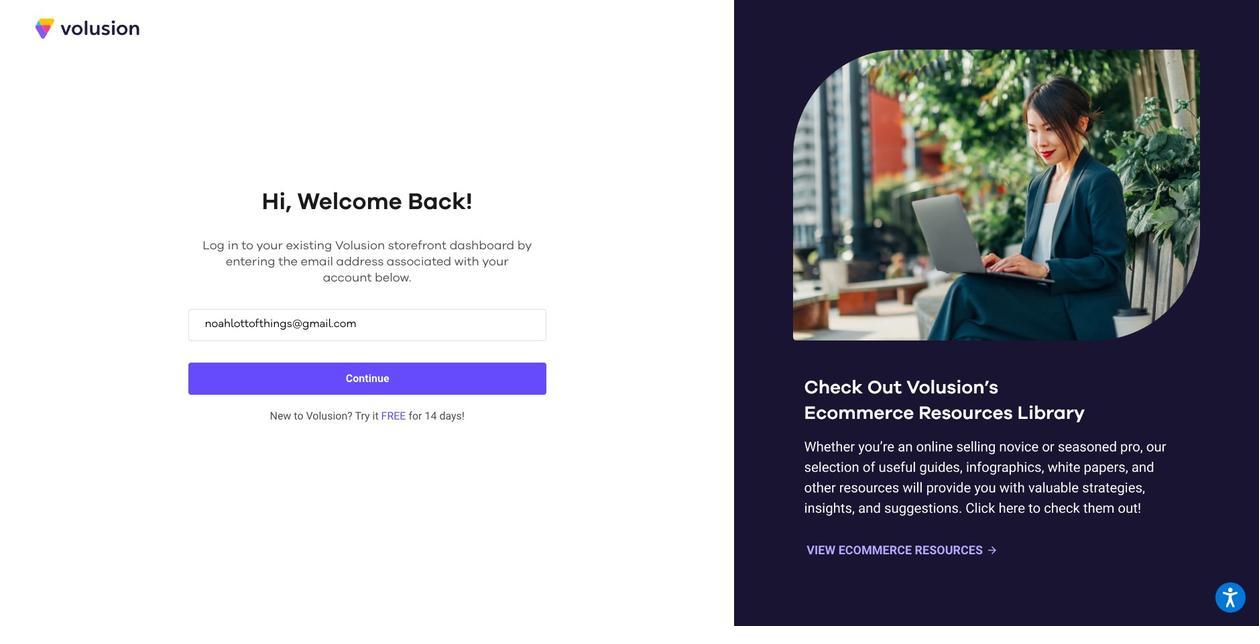 Task type: vqa. For each thing, say whether or not it's contained in the screenshot.
what sell
no



Task type: describe. For each thing, give the bounding box(es) containing it.
free link
[[381, 409, 406, 422]]

view
[[807, 543, 836, 557]]

volusion logo image
[[34, 17, 141, 40]]

log
[[203, 240, 225, 252]]

continue button
[[188, 362, 546, 395]]

days!
[[439, 409, 465, 422]]

associated
[[387, 256, 451, 268]]

0 vertical spatial your
[[256, 240, 283, 252]]

1 vertical spatial your
[[482, 256, 509, 268]]

open accessibe: accessibility options, statement and help image
[[1223, 588, 1238, 608]]

by
[[517, 240, 532, 252]]

new to volusion? try it free for 14 days!
[[270, 409, 465, 422]]

dashboard
[[450, 240, 514, 252]]

resources
[[915, 543, 983, 557]]

account below.
[[323, 272, 412, 284]]

hi,
[[262, 190, 292, 214]]

hi, welcome back!
[[262, 190, 473, 214]]

to inside the log in to your existing volusion storefront dashboard by entering the email address associated with your account below.
[[241, 240, 253, 252]]

volusion
[[335, 240, 385, 252]]

ecommerce
[[839, 543, 912, 557]]

Email address email field
[[188, 309, 546, 341]]

with
[[454, 256, 479, 268]]



Task type: locate. For each thing, give the bounding box(es) containing it.
volusion?
[[306, 409, 353, 422]]

for
[[409, 409, 422, 422]]

try
[[355, 409, 370, 422]]

hero image
[[793, 50, 1200, 525]]

continue
[[346, 371, 389, 384]]

free
[[381, 409, 406, 422]]

the
[[278, 256, 298, 268]]

storefront
[[388, 240, 447, 252]]

to right in
[[241, 240, 253, 252]]

14
[[425, 409, 437, 422]]

0 vertical spatial to
[[241, 240, 253, 252]]

in
[[228, 240, 238, 252]]

1 horizontal spatial to
[[294, 409, 303, 422]]

new
[[270, 409, 291, 422]]

existing
[[286, 240, 332, 252]]

it
[[372, 409, 379, 422]]

1 horizontal spatial your
[[482, 256, 509, 268]]

to
[[241, 240, 253, 252], [294, 409, 303, 422]]

your up the the
[[256, 240, 283, 252]]

your down dashboard
[[482, 256, 509, 268]]

entering
[[226, 256, 275, 268]]

view ecommerce resources arrow_forward
[[807, 543, 998, 557]]

0 horizontal spatial to
[[241, 240, 253, 252]]

email
[[301, 256, 333, 268]]

your
[[256, 240, 283, 252], [482, 256, 509, 268]]

log in to your existing volusion storefront dashboard by entering the email address associated with your account below.
[[203, 240, 532, 284]]

0 horizontal spatial your
[[256, 240, 283, 252]]

back!
[[408, 190, 473, 214]]

1 vertical spatial to
[[294, 409, 303, 422]]

arrow_forward
[[986, 544, 998, 556]]

address
[[336, 256, 384, 268]]

welcome
[[297, 190, 402, 214]]

to right new
[[294, 409, 303, 422]]



